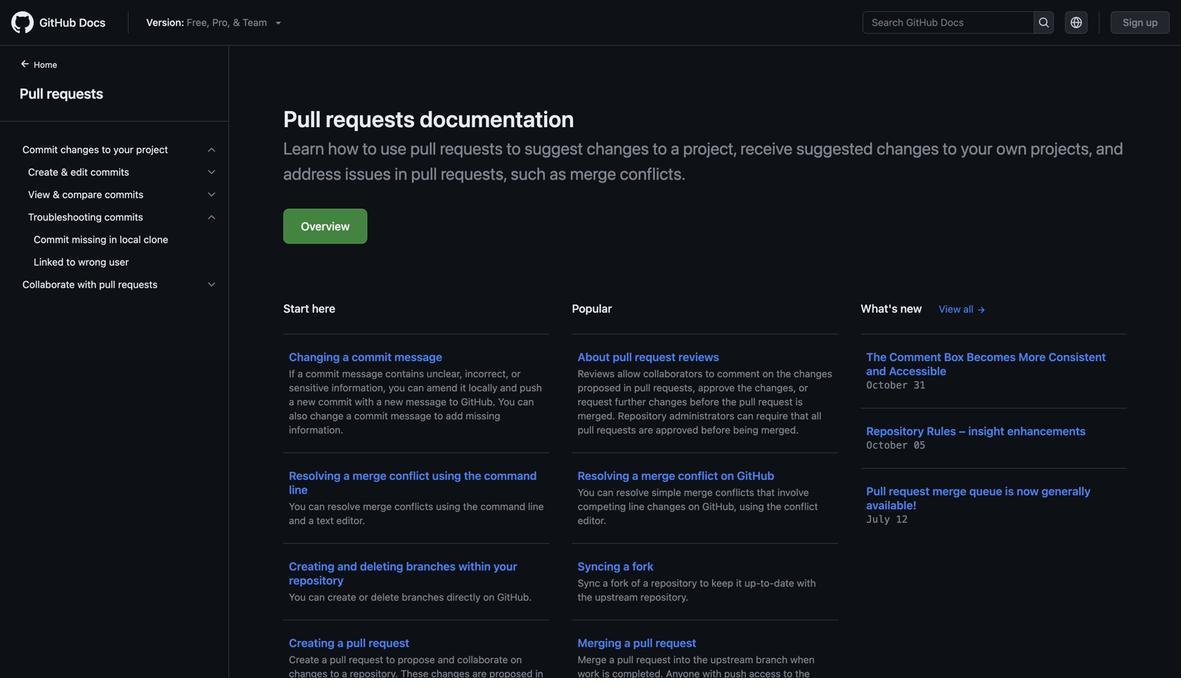 Task type: describe. For each thing, give the bounding box(es) containing it.
rules
[[927, 425, 957, 438]]

to inside dropdown button
[[102, 144, 111, 155]]

version:
[[146, 17, 184, 28]]

wrong
[[78, 256, 106, 268]]

suggested
[[797, 139, 873, 158]]

or inside about pull request reviews reviews allow collaborators to comment on the changes proposed in pull requests, approve the changes, or request further changes before the pull request is merged. repository administrators can require that all pull requests are approved before being merged.
[[799, 382, 809, 394]]

available!
[[867, 499, 917, 512]]

into
[[674, 655, 691, 666]]

github. inside changing a commit message if a commit message contains unclear, incorrect, or sensitive information, you can amend it locally and push a new commit with a new message to github. you can also change a commit message to add missing information.
[[461, 396, 496, 408]]

enhancements
[[1008, 425, 1086, 438]]

repository. inside syncing a fork sync a fork of a repository to keep it up-to-date with the upstream repository.
[[641, 592, 689, 604]]

information,
[[332, 382, 386, 394]]

address
[[283, 164, 341, 184]]

merge inside pull request merge queue is now generally available! july 12
[[933, 485, 967, 498]]

also
[[289, 410, 308, 422]]

sc 9kayk9 0 image for create & edit commits
[[206, 167, 217, 178]]

the inside resolving a merge conflict on github you can resolve simple merge conflicts that involve competing line changes on github, using the conflict editor.
[[767, 501, 782, 513]]

2 horizontal spatial new
[[901, 302, 923, 315]]

can inside creating and deleting branches within your repository you can create or delete branches directly on github.
[[309, 592, 325, 604]]

october 05 element
[[867, 440, 926, 452]]

message up contains
[[395, 351, 443, 364]]

troubleshooting commits
[[28, 211, 143, 223]]

these
[[401, 669, 429, 679]]

deleting
[[360, 560, 404, 574]]

0 vertical spatial fork
[[633, 560, 654, 574]]

it inside syncing a fork sync a fork of a repository to keep it up-to-date with the upstream repository.
[[737, 578, 742, 589]]

on inside the creating a pull request create a pull request to propose and collaborate on changes to a repository. these changes are proposed i
[[511, 655, 522, 666]]

request left "propose"
[[349, 655, 384, 666]]

requests up use
[[326, 106, 415, 132]]

generally
[[1042, 485, 1091, 498]]

repository inside syncing a fork sync a fork of a repository to keep it up-to-date with the upstream repository.
[[651, 578, 697, 589]]

date
[[775, 578, 795, 589]]

0 horizontal spatial line
[[289, 484, 308, 497]]

requests down documentation
[[440, 139, 503, 158]]

to inside troubleshooting commits element
[[66, 256, 75, 268]]

resolve inside resolving a merge conflict on github you can resolve simple merge conflicts that involve competing line changes on github, using the conflict editor.
[[617, 487, 649, 499]]

sign
[[1124, 17, 1144, 28]]

in inside pull requests documentation learn how to use pull requests to suggest changes to a project, receive suggested changes to your own projects, and address issues in pull requests, such as merge conflicts.
[[395, 164, 408, 184]]

to inside about pull request reviews reviews allow collaborators to comment on the changes proposed in pull requests, approve the changes, or request further changes before the pull request is merged. repository administrators can require that all pull requests are approved before being merged.
[[706, 368, 715, 380]]

commits for create & edit commits
[[91, 166, 129, 178]]

version: free, pro, & team
[[146, 17, 267, 28]]

05
[[914, 440, 926, 452]]

commit for commit missing in local clone
[[34, 234, 69, 245]]

0 vertical spatial before
[[690, 396, 720, 408]]

1 vertical spatial fork
[[611, 578, 629, 589]]

31
[[914, 380, 926, 391]]

team
[[243, 17, 267, 28]]

1 horizontal spatial new
[[385, 396, 403, 408]]

you inside changing a commit message if a commit message contains unclear, incorrect, or sensitive information, you can amend it locally and push a new commit with a new message to github. you can also change a commit message to add missing information.
[[498, 396, 515, 408]]

conflict for on
[[678, 470, 719, 483]]

0 vertical spatial command
[[484, 470, 537, 483]]

to inside syncing a fork sync a fork of a repository to keep it up-to-date with the upstream repository.
[[700, 578, 709, 589]]

commit changes to your project element containing create & edit commits
[[11, 161, 229, 274]]

sensitive
[[289, 382, 329, 394]]

conflicts inside the resolving a merge conflict using the command line you can resolve merge conflicts using the command line and a text editor.
[[395, 501, 434, 513]]

keep
[[712, 578, 734, 589]]

pull requests documentation learn how to use pull requests to suggest changes to a project, receive suggested changes to your own projects, and address issues in pull requests, such as merge conflicts.
[[283, 106, 1124, 184]]

0 vertical spatial merged.
[[578, 410, 616, 422]]

how
[[328, 139, 359, 158]]

require
[[757, 410, 789, 422]]

sc 9kayk9 0 image for commit changes to your project
[[206, 144, 217, 155]]

your inside dropdown button
[[114, 144, 134, 155]]

view for view & compare commits
[[28, 189, 50, 200]]

october inside the comment box becomes more consistent and accessible october 31
[[867, 380, 908, 391]]

popular
[[572, 302, 612, 315]]

merge inside pull requests documentation learn how to use pull requests to suggest changes to a project, receive suggested changes to your own projects, and address issues in pull requests, such as merge conflicts.
[[570, 164, 617, 184]]

compare
[[62, 189, 102, 200]]

commit up information,
[[352, 351, 392, 364]]

if
[[289, 368, 295, 380]]

creating and deleting branches within your repository you can create or delete branches directly on github.
[[289, 560, 532, 604]]

request up "completed."
[[637, 655, 671, 666]]

creating a pull request create a pull request to propose and collaborate on changes to a repository. these changes are proposed i
[[289, 637, 544, 679]]

completed.
[[613, 669, 664, 679]]

project,
[[684, 139, 737, 158]]

to-
[[761, 578, 775, 589]]

edit
[[71, 166, 88, 178]]

issues
[[345, 164, 391, 184]]

your inside pull requests documentation learn how to use pull requests to suggest changes to a project, receive suggested changes to your own projects, and address issues in pull requests, such as merge conflicts.
[[961, 139, 993, 158]]

sync
[[578, 578, 600, 589]]

commit for commit changes to your project
[[23, 144, 58, 155]]

linked to wrong user link
[[17, 251, 223, 274]]

view for view all
[[939, 304, 961, 315]]

administrators
[[670, 410, 735, 422]]

requests, inside about pull request reviews reviews allow collaborators to comment on the changes proposed in pull requests, approve the changes, or request further changes before the pull request is merged. repository administrators can require that all pull requests are approved before being merged.
[[654, 382, 696, 394]]

request inside pull request merge queue is now generally available! july 12
[[889, 485, 930, 498]]

1 vertical spatial branches
[[402, 592, 444, 604]]

0 vertical spatial github
[[39, 16, 76, 29]]

or inside creating and deleting branches within your repository you can create or delete branches directly on github.
[[359, 592, 368, 604]]

branch
[[756, 655, 788, 666]]

approve
[[698, 382, 735, 394]]

commits for view & compare commits
[[105, 189, 144, 200]]

view all link
[[939, 302, 987, 317]]

requests inside about pull request reviews reviews allow collaborators to comment on the changes proposed in pull requests, approve the changes, or request further changes before the pull request is merged. repository administrators can require that all pull requests are approved before being merged.
[[597, 425, 636, 436]]

change
[[310, 410, 344, 422]]

conflicts inside resolving a merge conflict on github you can resolve simple merge conflicts that involve competing line changes on github, using the conflict editor.
[[716, 487, 755, 499]]

own
[[997, 139, 1027, 158]]

docs
[[79, 16, 106, 29]]

requests, inside pull requests documentation learn how to use pull requests to suggest changes to a project, receive suggested changes to your own projects, and address issues in pull requests, such as merge conflicts.
[[441, 164, 507, 184]]

can inside about pull request reviews reviews allow collaborators to comment on the changes proposed in pull requests, approve the changes, or request further changes before the pull request is merged. repository administrators can require that all pull requests are approved before being merged.
[[738, 410, 754, 422]]

Search GitHub Docs search field
[[864, 12, 1034, 33]]

message up information,
[[342, 368, 383, 380]]

what's
[[861, 302, 898, 315]]

pull requests element
[[0, 57, 229, 677]]

approved
[[656, 425, 699, 436]]

here
[[312, 302, 336, 315]]

view & compare commits
[[28, 189, 144, 200]]

1 vertical spatial command
[[481, 501, 526, 513]]

create & edit commits
[[28, 166, 129, 178]]

0 vertical spatial pull
[[20, 85, 43, 102]]

project
[[136, 144, 168, 155]]

simple
[[652, 487, 682, 499]]

all inside about pull request reviews reviews allow collaborators to comment on the changes proposed in pull requests, approve the changes, or request further changes before the pull request is merged. repository administrators can require that all pull requests are approved before being merged.
[[812, 410, 822, 422]]

sc 9kayk9 0 image for view & compare commits
[[206, 189, 217, 200]]

resolving a merge conflict on github you can resolve simple merge conflicts that involve competing line changes on github, using the conflict editor.
[[578, 470, 818, 527]]

is inside pull request merge queue is now generally available! july 12
[[1006, 485, 1015, 498]]

changing a commit message if a commit message contains unclear, incorrect, or sensitive information, you can amend it locally and push a new commit with a new message to github. you can also change a commit message to add missing information.
[[289, 351, 542, 436]]

user
[[109, 256, 129, 268]]

delete
[[371, 592, 399, 604]]

commit up change
[[318, 396, 352, 408]]

or inside changing a commit message if a commit message contains unclear, incorrect, or sensitive information, you can amend it locally and push a new commit with a new message to github. you can also change a commit message to add missing information.
[[512, 368, 521, 380]]

about pull request reviews reviews allow collaborators to comment on the changes proposed in pull requests, approve the changes, or request further changes before the pull request is merged. repository administrators can require that all pull requests are approved before being merged.
[[578, 351, 833, 436]]

github docs
[[39, 16, 106, 29]]

pro,
[[212, 17, 230, 28]]

start here
[[283, 302, 336, 315]]

github. inside creating and deleting branches within your repository you can create or delete branches directly on github.
[[497, 592, 532, 604]]

syncing
[[578, 560, 621, 574]]

creating for pull
[[289, 637, 335, 650]]

merging a pull request merge a pull request into the upstream branch when work is completed. anyone with push access to th
[[578, 637, 815, 679]]

& for view & compare commits
[[53, 189, 60, 200]]

and inside the comment box becomes more consistent and accessible october 31
[[867, 365, 887, 378]]

a inside resolving a merge conflict on github you can resolve simple merge conflicts that involve competing line changes on github, using the conflict editor.
[[633, 470, 639, 483]]

in inside about pull request reviews reviews allow collaborators to comment on the changes proposed in pull requests, approve the changes, or request further changes before the pull request is merged. repository administrators can require that all pull requests are approved before being merged.
[[624, 382, 632, 394]]

resolving for can
[[578, 470, 630, 483]]

further
[[615, 396, 646, 408]]

home link
[[14, 58, 80, 72]]

0 vertical spatial branches
[[406, 560, 456, 574]]

requests inside collaborate with pull requests dropdown button
[[118, 279, 158, 291]]

github inside resolving a merge conflict on github you can resolve simple merge conflicts that involve competing line changes on github, using the conflict editor.
[[737, 470, 775, 483]]

unclear,
[[427, 368, 463, 380]]

competing
[[578, 501, 626, 513]]

are inside about pull request reviews reviews allow collaborators to comment on the changes proposed in pull requests, approve the changes, or request further changes before the pull request is merged. repository administrators can require that all pull requests are approved before being merged.
[[639, 425, 653, 436]]

is inside merging a pull request merge a pull request into the upstream branch when work is completed. anyone with push access to th
[[603, 669, 610, 679]]

1 vertical spatial merged.
[[762, 425, 799, 436]]

october inside repository rules – insight enhancements october 05
[[867, 440, 908, 452]]

creating for repository
[[289, 560, 335, 574]]

sign up
[[1124, 17, 1159, 28]]

consistent
[[1049, 351, 1107, 364]]

information.
[[289, 425, 344, 436]]

troubleshooting commits button
[[17, 206, 223, 229]]

work
[[578, 669, 600, 679]]

push inside merging a pull request merge a pull request into the upstream branch when work is completed. anyone with push access to th
[[725, 669, 747, 679]]

overview link
[[283, 209, 368, 244]]

using down add
[[432, 470, 461, 483]]

it inside changing a commit message if a commit message contains unclear, incorrect, or sensitive information, you can amend it locally and push a new commit with a new message to github. you can also change a commit message to add missing information.
[[460, 382, 466, 394]]

commit changes to your project element containing commit changes to your project
[[11, 139, 229, 274]]

push inside changing a commit message if a commit message contains unclear, incorrect, or sensitive information, you can amend it locally and push a new commit with a new message to github. you can also change a commit message to add missing information.
[[520, 382, 542, 394]]

with inside collaborate with pull requests dropdown button
[[77, 279, 96, 291]]

request down changes,
[[759, 396, 793, 408]]

using up within
[[436, 501, 461, 513]]

and inside the resolving a merge conflict using the command line you can resolve merge conflicts using the command line and a text editor.
[[289, 515, 306, 527]]

and inside the creating a pull request create a pull request to propose and collaborate on changes to a repository. these changes are proposed i
[[438, 655, 455, 666]]

the inside merging a pull request merge a pull request into the upstream branch when work is completed. anyone with push access to th
[[694, 655, 708, 666]]

missing inside changing a commit message if a commit message contains unclear, incorrect, or sensitive information, you can amend it locally and push a new commit with a new message to github. you can also change a commit message to add missing information.
[[466, 410, 501, 422]]

reviews
[[578, 368, 615, 380]]

troubleshooting commits element containing commit missing in local clone
[[11, 229, 229, 274]]

projects,
[[1031, 139, 1093, 158]]

within
[[459, 560, 491, 574]]

about
[[578, 351, 610, 364]]

pull requests link
[[17, 83, 212, 104]]

request up collaborators
[[635, 351, 676, 364]]

becomes
[[967, 351, 1016, 364]]

sc 9kayk9 0 image for collaborate with pull requests
[[206, 279, 217, 291]]

that inside about pull request reviews reviews allow collaborators to comment on the changes proposed in pull requests, approve the changes, or request further changes before the pull request is merged. repository administrators can require that all pull requests are approved before being merged.
[[791, 410, 809, 422]]

resolving for line
[[289, 470, 341, 483]]



Task type: locate. For each thing, give the bounding box(es) containing it.
suggest
[[525, 139, 583, 158]]

access
[[750, 669, 781, 679]]

documentation
[[420, 106, 574, 132]]

2 vertical spatial commits
[[104, 211, 143, 223]]

github. down locally
[[461, 396, 496, 408]]

linked to wrong user
[[34, 256, 129, 268]]

sc 9kayk9 0 image inside create & edit commits dropdown button
[[206, 167, 217, 178]]

0 horizontal spatial is
[[603, 669, 610, 679]]

overview
[[301, 220, 350, 233]]

1 troubleshooting commits element from the top
[[11, 206, 229, 274]]

proposed down the reviews
[[578, 382, 621, 394]]

are down collaborate
[[473, 669, 487, 679]]

1 vertical spatial upstream
[[711, 655, 754, 666]]

directly
[[447, 592, 481, 604]]

with right anyone
[[703, 669, 722, 679]]

2 vertical spatial is
[[603, 669, 610, 679]]

sc 9kayk9 0 image
[[206, 167, 217, 178], [206, 189, 217, 200]]

in down use
[[395, 164, 408, 184]]

to inside merging a pull request merge a pull request into the upstream branch when work is completed. anyone with push access to th
[[784, 669, 793, 679]]

you inside the resolving a merge conflict using the command line you can resolve merge conflicts using the command line and a text editor.
[[289, 501, 306, 513]]

insight
[[969, 425, 1005, 438]]

0 vertical spatial sc 9kayk9 0 image
[[206, 167, 217, 178]]

july 12 element
[[867, 514, 908, 526]]

on up changes,
[[763, 368, 774, 380]]

0 horizontal spatial upstream
[[595, 592, 638, 604]]

1 vertical spatial is
[[1006, 485, 1015, 498]]

the inside syncing a fork sync a fork of a repository to keep it up-to-date with the upstream repository.
[[578, 592, 593, 604]]

0 horizontal spatial conflicts
[[395, 501, 434, 513]]

sc 9kayk9 0 image
[[206, 144, 217, 155], [206, 212, 217, 223], [206, 279, 217, 291]]

can
[[408, 382, 424, 394], [518, 396, 534, 408], [738, 410, 754, 422], [598, 487, 614, 499], [309, 501, 325, 513], [309, 592, 325, 604]]

creating up the create
[[289, 560, 335, 574]]

create
[[328, 592, 356, 604]]

allow
[[618, 368, 641, 380]]

1 horizontal spatial are
[[639, 425, 653, 436]]

being
[[734, 425, 759, 436]]

conflicts up deleting
[[395, 501, 434, 513]]

repository up october 05 element
[[867, 425, 924, 438]]

pull request merge queue is now generally available! july 12
[[867, 485, 1091, 526]]

1 horizontal spatial missing
[[466, 410, 501, 422]]

1 vertical spatial in
[[109, 234, 117, 245]]

it left up-
[[737, 578, 742, 589]]

requests down linked to wrong user link
[[118, 279, 158, 291]]

sc 9kayk9 0 image inside commit changes to your project dropdown button
[[206, 144, 217, 155]]

1 horizontal spatial fork
[[633, 560, 654, 574]]

requests
[[47, 85, 103, 102], [326, 106, 415, 132], [440, 139, 503, 158], [118, 279, 158, 291], [597, 425, 636, 436]]

and up the create
[[338, 560, 357, 574]]

create inside the creating a pull request create a pull request to propose and collaborate on changes to a repository. these changes are proposed i
[[289, 655, 319, 666]]

1 horizontal spatial merged.
[[762, 425, 799, 436]]

view & compare commits button
[[17, 184, 223, 206]]

& inside dropdown button
[[61, 166, 68, 178]]

1 vertical spatial resolve
[[328, 501, 360, 513]]

1 vertical spatial creating
[[289, 637, 335, 650]]

missing inside commit changes to your project 'element'
[[72, 234, 106, 245]]

0 vertical spatial &
[[233, 17, 240, 28]]

troubleshooting commits element containing troubleshooting commits
[[11, 206, 229, 274]]

commit changes to your project button
[[17, 139, 223, 161]]

up
[[1147, 17, 1159, 28]]

proposed inside the creating a pull request create a pull request to propose and collaborate on changes to a repository. these changes are proposed i
[[490, 669, 533, 679]]

1 horizontal spatial create
[[289, 655, 319, 666]]

0 horizontal spatial resolve
[[328, 501, 360, 513]]

creating down the create
[[289, 637, 335, 650]]

proposed inside about pull request reviews reviews allow collaborators to comment on the changes proposed in pull requests, approve the changes, or request further changes before the pull request is merged. repository administrators can require that all pull requests are approved before being merged.
[[578, 382, 621, 394]]

sc 9kayk9 0 image inside troubleshooting commits dropdown button
[[206, 212, 217, 223]]

conflict inside the resolving a merge conflict using the command line you can resolve merge conflicts using the command line and a text editor.
[[390, 470, 430, 483]]

sc 9kayk9 0 image inside view & compare commits "dropdown button"
[[206, 189, 217, 200]]

and inside creating and deleting branches within your repository you can create or delete branches directly on github.
[[338, 560, 357, 574]]

create
[[28, 166, 58, 178], [289, 655, 319, 666]]

you inside creating and deleting branches within your repository you can create or delete branches directly on github.
[[289, 592, 306, 604]]

github.
[[461, 396, 496, 408], [497, 592, 532, 604]]

1 vertical spatial or
[[799, 382, 809, 394]]

editor.
[[337, 515, 365, 527], [578, 515, 607, 527]]

using inside resolving a merge conflict on github you can resolve simple merge conflicts that involve competing line changes on github, using the conflict editor.
[[740, 501, 765, 513]]

on up github,
[[721, 470, 735, 483]]

2 october from the top
[[867, 440, 908, 452]]

upstream down of
[[595, 592, 638, 604]]

repository inside about pull request reviews reviews allow collaborators to comment on the changes proposed in pull requests, approve the changes, or request further changes before the pull request is merged. repository administrators can require that all pull requests are approved before being merged.
[[618, 410, 667, 422]]

your up create & edit commits dropdown button
[[114, 144, 134, 155]]

reviews
[[679, 351, 720, 364]]

triangle down image
[[273, 17, 284, 28]]

commit missing in local clone
[[34, 234, 168, 245]]

1 vertical spatial github
[[737, 470, 775, 483]]

1 horizontal spatial resolve
[[617, 487, 649, 499]]

contains
[[386, 368, 424, 380]]

with inside merging a pull request merge a pull request into the upstream branch when work is completed. anyone with push access to th
[[703, 669, 722, 679]]

resolve inside the resolving a merge conflict using the command line you can resolve merge conflicts using the command line and a text editor.
[[328, 501, 360, 513]]

message down you
[[391, 410, 432, 422]]

1 horizontal spatial pull
[[283, 106, 321, 132]]

1 vertical spatial view
[[939, 304, 961, 315]]

creating inside the creating a pull request create a pull request to propose and collaborate on changes to a repository. these changes are proposed i
[[289, 637, 335, 650]]

1 vertical spatial that
[[757, 487, 775, 499]]

up-
[[745, 578, 761, 589]]

resolve up text on the bottom left
[[328, 501, 360, 513]]

pull up available!
[[867, 485, 887, 498]]

2 horizontal spatial conflict
[[785, 501, 818, 513]]

locally
[[469, 382, 498, 394]]

1 horizontal spatial github.
[[497, 592, 532, 604]]

and
[[1097, 139, 1124, 158], [867, 365, 887, 378], [500, 382, 517, 394], [289, 515, 306, 527], [338, 560, 357, 574], [438, 655, 455, 666]]

requests, down collaborators
[[654, 382, 696, 394]]

missing
[[72, 234, 106, 245], [466, 410, 501, 422]]

fork up of
[[633, 560, 654, 574]]

conflicts up github,
[[716, 487, 755, 499]]

october
[[867, 380, 908, 391], [867, 440, 908, 452]]

with down information,
[[355, 396, 374, 408]]

pull inside dropdown button
[[99, 279, 115, 291]]

0 horizontal spatial pull
[[20, 85, 43, 102]]

with right date
[[797, 578, 816, 589]]

linked
[[34, 256, 64, 268]]

changes inside resolving a merge conflict on github you can resolve simple merge conflicts that involve competing line changes on github, using the conflict editor.
[[648, 501, 686, 513]]

box
[[945, 351, 964, 364]]

2 horizontal spatial &
[[233, 17, 240, 28]]

and left text on the bottom left
[[289, 515, 306, 527]]

are left approved
[[639, 425, 653, 436]]

as
[[550, 164, 567, 184]]

1 vertical spatial are
[[473, 669, 487, 679]]

0 horizontal spatial all
[[812, 410, 822, 422]]

commit down changing
[[306, 368, 340, 380]]

pull for documentation
[[283, 106, 321, 132]]

what's new
[[861, 302, 923, 315]]

your inside creating and deleting branches within your repository you can create or delete branches directly on github.
[[494, 560, 518, 574]]

to
[[363, 139, 377, 158], [507, 139, 521, 158], [653, 139, 667, 158], [943, 139, 958, 158], [102, 144, 111, 155], [66, 256, 75, 268], [706, 368, 715, 380], [449, 396, 458, 408], [434, 410, 443, 422], [700, 578, 709, 589], [386, 655, 395, 666], [330, 669, 339, 679], [784, 669, 793, 679]]

0 horizontal spatial missing
[[72, 234, 106, 245]]

before down administrators
[[701, 425, 731, 436]]

receive
[[741, 139, 793, 158]]

&
[[233, 17, 240, 28], [61, 166, 68, 178], [53, 189, 60, 200]]

0 vertical spatial create
[[28, 166, 58, 178]]

1 horizontal spatial line
[[528, 501, 544, 513]]

& for create & edit commits
[[61, 166, 68, 178]]

troubleshooting commits element
[[11, 206, 229, 274], [11, 229, 229, 274]]

resolving up competing
[[578, 470, 630, 483]]

propose
[[398, 655, 435, 666]]

clone
[[144, 234, 168, 245]]

fork
[[633, 560, 654, 574], [611, 578, 629, 589]]

0 horizontal spatial or
[[359, 592, 368, 604]]

creating inside creating and deleting branches within your repository you can create or delete branches directly on github.
[[289, 560, 335, 574]]

github. right directly
[[497, 592, 532, 604]]

0 horizontal spatial fork
[[611, 578, 629, 589]]

july
[[867, 514, 891, 526]]

1 vertical spatial &
[[61, 166, 68, 178]]

conflict for using
[[390, 470, 430, 483]]

your left "own"
[[961, 139, 993, 158]]

0 horizontal spatial create
[[28, 166, 58, 178]]

in
[[395, 164, 408, 184], [109, 234, 117, 245], [624, 382, 632, 394]]

is inside about pull request reviews reviews allow collaborators to comment on the changes proposed in pull requests, approve the changes, or request further changes before the pull request is merged. repository administrators can require that all pull requests are approved before being merged.
[[796, 396, 803, 408]]

2 editor. from the left
[[578, 515, 607, 527]]

create & edit commits button
[[17, 161, 223, 184]]

push left access
[[725, 669, 747, 679]]

resolving
[[289, 470, 341, 483], [578, 470, 630, 483]]

requests inside pull requests link
[[47, 85, 103, 102]]

commit up create & edit commits
[[23, 144, 58, 155]]

commits inside create & edit commits dropdown button
[[91, 166, 129, 178]]

message down amend
[[406, 396, 447, 408]]

repository. inside the creating a pull request create a pull request to propose and collaborate on changes to a repository. these changes are proposed i
[[350, 669, 398, 679]]

commit down information,
[[354, 410, 388, 422]]

12
[[896, 514, 908, 526]]

in down allow
[[624, 382, 632, 394]]

0 vertical spatial commits
[[91, 166, 129, 178]]

& left edit
[[61, 166, 68, 178]]

that inside resolving a merge conflict on github you can resolve simple merge conflicts that involve competing line changes on github, using the conflict editor.
[[757, 487, 775, 499]]

or right incorrect,
[[512, 368, 521, 380]]

you
[[498, 396, 515, 408], [578, 487, 595, 499], [289, 501, 306, 513], [289, 592, 306, 604]]

2 troubleshooting commits element from the top
[[11, 229, 229, 274]]

all up box
[[964, 304, 974, 315]]

merge
[[570, 164, 617, 184], [353, 470, 387, 483], [642, 470, 676, 483], [933, 485, 967, 498], [684, 487, 713, 499], [363, 501, 392, 513]]

pull inside pull requests documentation learn how to use pull requests to suggest changes to a project, receive suggested changes to your own projects, and address issues in pull requests, such as merge conflicts.
[[283, 106, 321, 132]]

comment
[[890, 351, 942, 364]]

1 commit changes to your project element from the top
[[11, 139, 229, 274]]

1 horizontal spatial proposed
[[578, 382, 621, 394]]

involve
[[778, 487, 809, 499]]

and right projects, at top right
[[1097, 139, 1124, 158]]

using right github,
[[740, 501, 765, 513]]

2 commit changes to your project element from the top
[[11, 161, 229, 274]]

0 vertical spatial resolve
[[617, 487, 649, 499]]

1 horizontal spatial conflict
[[678, 470, 719, 483]]

can inside resolving a merge conflict on github you can resolve simple merge conflicts that involve competing line changes on github, using the conflict editor.
[[598, 487, 614, 499]]

on inside creating and deleting branches within your repository you can create or delete branches directly on github.
[[483, 592, 495, 604]]

requests down the home 'link' in the top left of the page
[[47, 85, 103, 102]]

1 horizontal spatial requests,
[[654, 382, 696, 394]]

0 horizontal spatial &
[[53, 189, 60, 200]]

1 vertical spatial requests,
[[654, 382, 696, 394]]

search image
[[1039, 17, 1050, 28]]

1 vertical spatial all
[[812, 410, 822, 422]]

0 horizontal spatial resolving
[[289, 470, 341, 483]]

view all
[[939, 304, 974, 315]]

upstream inside syncing a fork sync a fork of a repository to keep it up-to-date with the upstream repository.
[[595, 592, 638, 604]]

2 sc 9kayk9 0 image from the top
[[206, 189, 217, 200]]

and inside pull requests documentation learn how to use pull requests to suggest changes to a project, receive suggested changes to your own projects, and address issues in pull requests, such as merge conflicts.
[[1097, 139, 1124, 158]]

fork left of
[[611, 578, 629, 589]]

0 horizontal spatial that
[[757, 487, 775, 499]]

None search field
[[863, 11, 1055, 34]]

your right within
[[494, 560, 518, 574]]

with inside changing a commit message if a commit message contains unclear, incorrect, or sensitive information, you can amend it locally and push a new commit with a new message to github. you can also change a commit message to add missing information.
[[355, 396, 374, 408]]

0 vertical spatial missing
[[72, 234, 106, 245]]

incorrect,
[[465, 368, 509, 380]]

1 vertical spatial pull
[[283, 106, 321, 132]]

1 horizontal spatial github
[[737, 470, 775, 483]]

1 horizontal spatial repository
[[867, 425, 924, 438]]

0 vertical spatial all
[[964, 304, 974, 315]]

repository. left these
[[350, 669, 398, 679]]

repository inside repository rules – insight enhancements october 05
[[867, 425, 924, 438]]

before up administrators
[[690, 396, 720, 408]]

october left 05
[[867, 440, 908, 452]]

0 horizontal spatial repository
[[289, 574, 344, 588]]

request down the reviews
[[578, 396, 613, 408]]

0 horizontal spatial editor.
[[337, 515, 365, 527]]

0 horizontal spatial proposed
[[490, 669, 533, 679]]

resolve up competing
[[617, 487, 649, 499]]

1 sc 9kayk9 0 image from the top
[[206, 167, 217, 178]]

github down the being
[[737, 470, 775, 483]]

editor. down competing
[[578, 515, 607, 527]]

requests, left such
[[441, 164, 507, 184]]

1 vertical spatial conflicts
[[395, 501, 434, 513]]

commits inside troubleshooting commits dropdown button
[[104, 211, 143, 223]]

that left involve
[[757, 487, 775, 499]]

2 sc 9kayk9 0 image from the top
[[206, 212, 217, 223]]

it left locally
[[460, 382, 466, 394]]

in inside commit missing in local clone link
[[109, 234, 117, 245]]

github,
[[703, 501, 737, 513]]

2 horizontal spatial or
[[799, 382, 809, 394]]

–
[[959, 425, 966, 438]]

commits down view & compare commits "dropdown button"
[[104, 211, 143, 223]]

repository
[[289, 574, 344, 588], [651, 578, 697, 589]]

1 horizontal spatial that
[[791, 410, 809, 422]]

upstream up access
[[711, 655, 754, 666]]

0 vertical spatial it
[[460, 382, 466, 394]]

0 horizontal spatial in
[[109, 234, 117, 245]]

& right the pro,
[[233, 17, 240, 28]]

before
[[690, 396, 720, 408], [701, 425, 731, 436]]

2 resolving from the left
[[578, 470, 630, 483]]

1 vertical spatial github.
[[497, 592, 532, 604]]

add
[[446, 410, 463, 422]]

on inside about pull request reviews reviews allow collaborators to comment on the changes proposed in pull requests, approve the changes, or request further changes before the pull request is merged. repository administrators can require that all pull requests are approved before being merged.
[[763, 368, 774, 380]]

0 vertical spatial or
[[512, 368, 521, 380]]

1 horizontal spatial upstream
[[711, 655, 754, 666]]

1 vertical spatial sc 9kayk9 0 image
[[206, 189, 217, 200]]

repository inside creating and deleting branches within your repository you can create or delete branches directly on github.
[[289, 574, 344, 588]]

requests down further at the bottom right
[[597, 425, 636, 436]]

2 creating from the top
[[289, 637, 335, 650]]

3 sc 9kayk9 0 image from the top
[[206, 279, 217, 291]]

the comment box becomes more consistent and accessible october 31
[[867, 351, 1107, 391]]

or
[[512, 368, 521, 380], [799, 382, 809, 394], [359, 592, 368, 604]]

now
[[1017, 485, 1039, 498]]

request up into
[[656, 637, 697, 650]]

commit changes to your project element
[[11, 139, 229, 274], [11, 161, 229, 274]]

line right competing
[[629, 501, 645, 513]]

are inside the creating a pull request create a pull request to propose and collaborate on changes to a repository. these changes are proposed i
[[473, 669, 487, 679]]

is right work at bottom
[[603, 669, 610, 679]]

& inside "dropdown button"
[[53, 189, 60, 200]]

and right locally
[[500, 382, 517, 394]]

october 31 element
[[867, 380, 926, 391]]

learn
[[283, 139, 324, 158]]

0 horizontal spatial push
[[520, 382, 542, 394]]

repository right of
[[651, 578, 697, 589]]

new down you
[[385, 396, 403, 408]]

you inside resolving a merge conflict on github you can resolve simple merge conflicts that involve competing line changes on github, using the conflict editor.
[[578, 487, 595, 499]]

1 vertical spatial october
[[867, 440, 908, 452]]

1 horizontal spatial your
[[494, 560, 518, 574]]

troubleshooting
[[28, 211, 102, 223]]

0 horizontal spatial new
[[297, 396, 316, 408]]

2 horizontal spatial in
[[624, 382, 632, 394]]

editor. inside resolving a merge conflict on github you can resolve simple merge conflicts that involve competing line changes on github, using the conflict editor.
[[578, 515, 607, 527]]

missing up wrong
[[72, 234, 106, 245]]

comment
[[718, 368, 760, 380]]

collaborate
[[457, 655, 508, 666]]

new right what's
[[901, 302, 923, 315]]

0 horizontal spatial repository
[[618, 410, 667, 422]]

1 creating from the top
[[289, 560, 335, 574]]

1 resolving from the left
[[289, 470, 341, 483]]

are
[[639, 425, 653, 436], [473, 669, 487, 679]]

1 editor. from the left
[[337, 515, 365, 527]]

pull up learn
[[283, 106, 321, 132]]

commit up the linked
[[34, 234, 69, 245]]

branches
[[406, 560, 456, 574], [402, 592, 444, 604]]

view inside "dropdown button"
[[28, 189, 50, 200]]

on left github,
[[689, 501, 700, 513]]

or right changes,
[[799, 382, 809, 394]]

1 vertical spatial proposed
[[490, 669, 533, 679]]

create inside dropdown button
[[28, 166, 58, 178]]

repository. up into
[[641, 592, 689, 604]]

conflicts.
[[620, 164, 686, 184]]

text
[[317, 515, 334, 527]]

2 horizontal spatial line
[[629, 501, 645, 513]]

1 horizontal spatial it
[[737, 578, 742, 589]]

1 vertical spatial commits
[[105, 189, 144, 200]]

resolving inside resolving a merge conflict on github you can resolve simple merge conflicts that involve competing line changes on github, using the conflict editor.
[[578, 470, 630, 483]]

github left docs
[[39, 16, 76, 29]]

new
[[901, 302, 923, 315], [297, 396, 316, 408], [385, 396, 403, 408]]

commit inside dropdown button
[[23, 144, 58, 155]]

pull down the home
[[20, 85, 43, 102]]

2 vertical spatial or
[[359, 592, 368, 604]]

1 vertical spatial sc 9kayk9 0 image
[[206, 212, 217, 223]]

message
[[395, 351, 443, 364], [342, 368, 383, 380], [406, 396, 447, 408], [391, 410, 432, 422]]

branches left within
[[406, 560, 456, 574]]

missing down locally
[[466, 410, 501, 422]]

editor. inside the resolving a merge conflict using the command line you can resolve merge conflicts using the command line and a text editor.
[[337, 515, 365, 527]]

start
[[283, 302, 309, 315]]

resolving inside the resolving a merge conflict using the command line you can resolve merge conflicts using the command line and a text editor.
[[289, 470, 341, 483]]

2 vertical spatial sc 9kayk9 0 image
[[206, 279, 217, 291]]

select language: current language is english image
[[1071, 17, 1083, 28]]

resolving a merge conflict using the command line you can resolve merge conflicts using the command line and a text editor.
[[289, 470, 544, 527]]

1 vertical spatial before
[[701, 425, 731, 436]]

changes,
[[755, 382, 797, 394]]

can inside the resolving a merge conflict using the command line you can resolve merge conflicts using the command line and a text editor.
[[309, 501, 325, 513]]

resolving down information.
[[289, 470, 341, 483]]

1 october from the top
[[867, 380, 908, 391]]

line inside resolving a merge conflict on github you can resolve simple merge conflicts that involve competing line changes on github, using the conflict editor.
[[629, 501, 645, 513]]

commits down commit changes to your project dropdown button
[[91, 166, 129, 178]]

1 vertical spatial push
[[725, 669, 747, 679]]

with down wrong
[[77, 279, 96, 291]]

with inside syncing a fork sync a fork of a repository to keep it up-to-date with the upstream repository.
[[797, 578, 816, 589]]

request up "propose"
[[369, 637, 410, 650]]

more
[[1019, 351, 1046, 364]]

0 vertical spatial are
[[639, 425, 653, 436]]

0 vertical spatial push
[[520, 382, 542, 394]]

view up box
[[939, 304, 961, 315]]

changes
[[587, 139, 649, 158], [877, 139, 939, 158], [61, 144, 99, 155], [794, 368, 833, 380], [649, 396, 688, 408], [648, 501, 686, 513], [289, 669, 328, 679], [431, 669, 470, 679]]

0 vertical spatial conflicts
[[716, 487, 755, 499]]

& up troubleshooting
[[53, 189, 60, 200]]

1 horizontal spatial all
[[964, 304, 974, 315]]

pull for merge
[[867, 485, 887, 498]]

repository up the create
[[289, 574, 344, 588]]

new down sensitive
[[297, 396, 316, 408]]

sc 9kayk9 0 image inside collaborate with pull requests dropdown button
[[206, 279, 217, 291]]

commits inside view & compare commits "dropdown button"
[[105, 189, 144, 200]]

1 horizontal spatial is
[[796, 396, 803, 408]]

merged. down require
[[762, 425, 799, 436]]

commits down create & edit commits dropdown button
[[105, 189, 144, 200]]

request
[[635, 351, 676, 364], [578, 396, 613, 408], [759, 396, 793, 408], [889, 485, 930, 498], [369, 637, 410, 650], [656, 637, 697, 650], [349, 655, 384, 666], [637, 655, 671, 666]]

and right "propose"
[[438, 655, 455, 666]]

in left local
[[109, 234, 117, 245]]

1 horizontal spatial &
[[61, 166, 68, 178]]

on right collaborate
[[511, 655, 522, 666]]

1 vertical spatial missing
[[466, 410, 501, 422]]

and inside changing a commit message if a commit message contains unclear, incorrect, or sensitive information, you can amend it locally and push a new commit with a new message to github. you can also change a commit message to add missing information.
[[500, 382, 517, 394]]

sc 9kayk9 0 image for troubleshooting commits
[[206, 212, 217, 223]]

2 horizontal spatial is
[[1006, 485, 1015, 498]]

0 vertical spatial creating
[[289, 560, 335, 574]]

with
[[77, 279, 96, 291], [355, 396, 374, 408], [797, 578, 816, 589], [703, 669, 722, 679]]

1 sc 9kayk9 0 image from the top
[[206, 144, 217, 155]]

0 vertical spatial that
[[791, 410, 809, 422]]

that right require
[[791, 410, 809, 422]]

changes inside dropdown button
[[61, 144, 99, 155]]

a inside pull requests documentation learn how to use pull requests to suggest changes to a project, receive suggested changes to your own projects, and address issues in pull requests, such as merge conflicts.
[[671, 139, 680, 158]]

when
[[791, 655, 815, 666]]

upstream inside merging a pull request merge a pull request into the upstream branch when work is completed. anyone with push access to th
[[711, 655, 754, 666]]

1 horizontal spatial or
[[512, 368, 521, 380]]

0 horizontal spatial conflict
[[390, 470, 430, 483]]

and down the the
[[867, 365, 887, 378]]

2 vertical spatial &
[[53, 189, 60, 200]]



Task type: vqa. For each thing, say whether or not it's contained in the screenshot.
the is
yes



